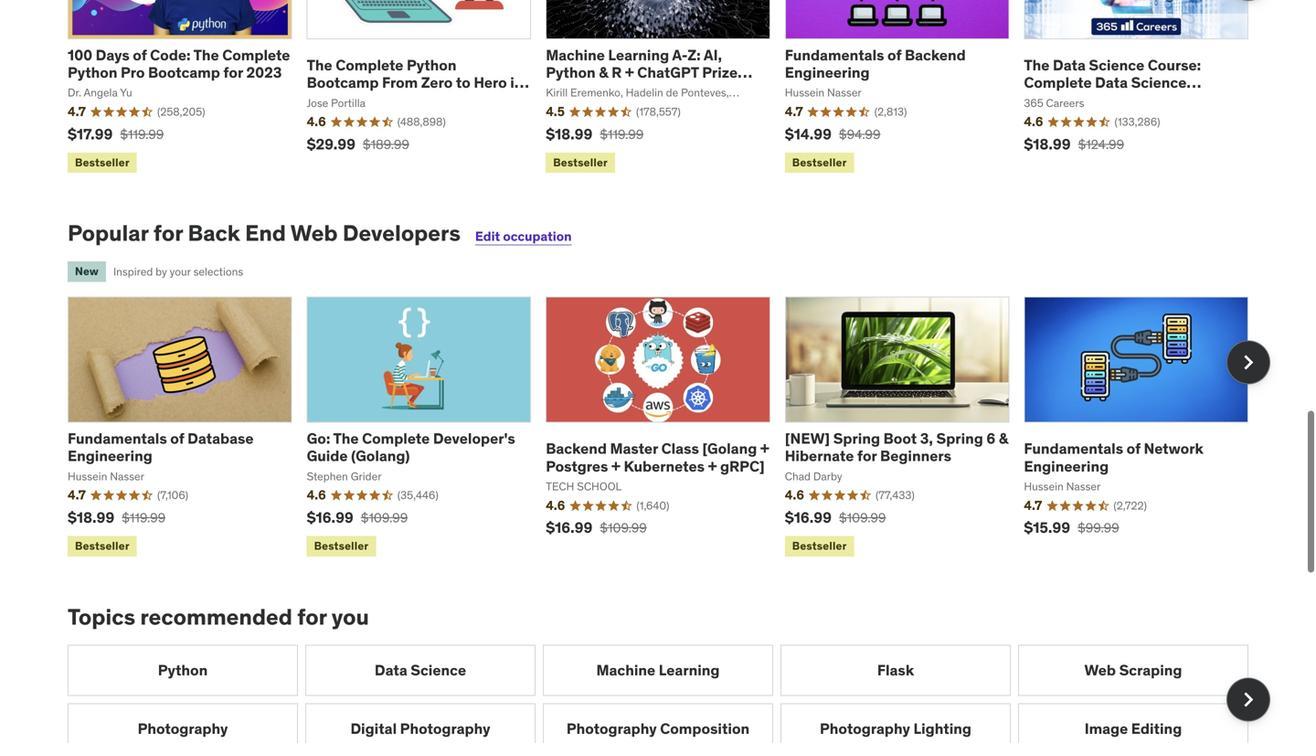 Task type: vqa. For each thing, say whether or not it's contained in the screenshot.
Backend inside Backend Master Class [Golang + Postgres + Kubernetes + gRPC]
yes



Task type: locate. For each thing, give the bounding box(es) containing it.
& right 6
[[999, 429, 1009, 448]]

& inside machine learning a-z: ai, python & r + chatgpt prize [2023]
[[599, 63, 608, 82]]

photography link
[[68, 704, 298, 743]]

2 horizontal spatial fundamentals
[[1024, 439, 1124, 458]]

for right code:
[[223, 63, 243, 82]]

machine learning link
[[543, 645, 773, 696]]

+ right r
[[625, 63, 634, 82]]

1 vertical spatial machine
[[597, 661, 656, 680]]

0 vertical spatial learning
[[608, 46, 669, 64]]

2 horizontal spatial engineering
[[1024, 457, 1109, 476]]

0 vertical spatial 2023
[[246, 63, 282, 82]]

0 horizontal spatial backend
[[546, 439, 607, 458]]

4 photography from the left
[[820, 720, 910, 738]]

2023 inside the data science course: complete data science bootcamp 2023
[[1100, 91, 1135, 110]]

0 horizontal spatial data
[[375, 661, 407, 680]]

machine up [2023]
[[546, 46, 605, 64]]

spring left boot
[[834, 429, 880, 448]]

fundamentals of network engineering
[[1024, 439, 1204, 476]]

you
[[332, 603, 369, 631]]

ai,
[[704, 46, 722, 64]]

1 horizontal spatial engineering
[[785, 63, 870, 82]]

1 vertical spatial &
[[999, 429, 1009, 448]]

fundamentals inside fundamentals of database engineering
[[68, 429, 167, 448]]

inspired by your selections
[[113, 264, 243, 279]]

1 horizontal spatial spring
[[937, 429, 984, 448]]

2 horizontal spatial bootcamp
[[1024, 91, 1096, 110]]

python
[[407, 56, 457, 74], [68, 63, 117, 82], [546, 63, 596, 82], [307, 91, 357, 110], [158, 661, 208, 680]]

fundamentals
[[785, 46, 884, 64], [68, 429, 167, 448], [1024, 439, 1124, 458]]

next image
[[1234, 685, 1263, 715]]

photography down 'machine learning' link
[[567, 720, 657, 738]]

for left boot
[[858, 447, 877, 466]]

of for fundamentals of network engineering
[[1127, 439, 1141, 458]]

1 horizontal spatial backend
[[905, 46, 966, 64]]

the complete python bootcamp from zero to hero in python
[[307, 56, 523, 110]]

go: the complete developer's guide (golang)
[[307, 429, 515, 466]]

3 photography from the left
[[567, 720, 657, 738]]

data science link
[[305, 645, 536, 696]]

the
[[193, 46, 219, 64], [307, 56, 332, 74], [1024, 56, 1050, 74], [333, 429, 359, 448]]

fundamentals for fundamentals of network engineering
[[1024, 439, 1124, 458]]

boot
[[884, 429, 917, 448]]

2023
[[246, 63, 282, 82], [1100, 91, 1135, 110]]

1 vertical spatial web
[[1085, 661, 1116, 680]]

0 vertical spatial carousel element
[[68, 297, 1271, 560]]

a-
[[672, 46, 688, 64]]

recommended
[[140, 603, 292, 631]]

course:
[[1148, 56, 1201, 74]]

backend inside fundamentals of backend engineering
[[905, 46, 966, 64]]

0 horizontal spatial fundamentals
[[68, 429, 167, 448]]

engineering inside fundamentals of network engineering
[[1024, 457, 1109, 476]]

of inside fundamentals of network engineering
[[1127, 439, 1141, 458]]

backend master class [golang + postgres + kubernetes + grpc] link
[[546, 439, 770, 476]]

for up by
[[153, 220, 183, 247]]

& left r
[[599, 63, 608, 82]]

science inside 'link'
[[411, 661, 466, 680]]

1 vertical spatial 2023
[[1100, 91, 1135, 110]]

machine learning a-z: ai, python & r + chatgpt prize [2023]
[[546, 46, 738, 99]]

2 spring from the left
[[937, 429, 984, 448]]

&
[[599, 63, 608, 82], [999, 429, 1009, 448]]

your
[[170, 264, 191, 279]]

0 horizontal spatial spring
[[834, 429, 880, 448]]

engineering for fundamentals of database engineering
[[68, 447, 153, 466]]

[new] spring boot 3, spring 6 & hibernate for beginners
[[785, 429, 1009, 466]]

bootcamp
[[148, 63, 220, 82], [307, 73, 379, 92], [1024, 91, 1096, 110]]

engineering inside fundamentals of backend engineering
[[785, 63, 870, 82]]

+ left grpc]
[[708, 457, 717, 476]]

1 horizontal spatial bootcamp
[[307, 73, 379, 92]]

r
[[612, 63, 622, 82]]

1 horizontal spatial &
[[999, 429, 1009, 448]]

1 vertical spatial carousel element
[[68, 645, 1271, 743]]

the data science course: complete data science bootcamp 2023 link
[[1024, 56, 1202, 110]]

carousel element
[[68, 297, 1271, 560], [68, 645, 1271, 743]]

+ right postgres
[[612, 457, 621, 476]]

of inside 100 days of code: the complete python pro bootcamp for 2023
[[133, 46, 147, 64]]

science
[[1089, 56, 1145, 74], [1131, 73, 1187, 92], [411, 661, 466, 680]]

learning for machine learning
[[659, 661, 720, 680]]

edit occupation button
[[475, 228, 572, 245]]

0 horizontal spatial engineering
[[68, 447, 153, 466]]

machine learning
[[597, 661, 720, 680]]

of for fundamentals of backend engineering
[[888, 46, 902, 64]]

fundamentals inside fundamentals of network engineering
[[1024, 439, 1124, 458]]

the inside the data science course: complete data science bootcamp 2023
[[1024, 56, 1050, 74]]

backend
[[905, 46, 966, 64], [546, 439, 607, 458]]

machine inside machine learning a-z: ai, python & r + chatgpt prize [2023]
[[546, 46, 605, 64]]

data
[[1053, 56, 1086, 74], [1095, 73, 1128, 92], [375, 661, 407, 680]]

spring left 6
[[937, 429, 984, 448]]

for
[[223, 63, 243, 82], [153, 220, 183, 247], [858, 447, 877, 466], [297, 603, 327, 631]]

popular for back end web developers
[[68, 220, 461, 247]]

0 vertical spatial machine
[[546, 46, 605, 64]]

bootcamp inside the complete python bootcamp from zero to hero in python
[[307, 73, 379, 92]]

complete
[[222, 46, 290, 64], [336, 56, 404, 74], [1024, 73, 1092, 92], [362, 429, 430, 448]]

learning
[[608, 46, 669, 64], [659, 661, 720, 680]]

carousel element containing fundamentals of database engineering
[[68, 297, 1271, 560]]

go: the complete developer's guide (golang) link
[[307, 429, 515, 466]]

of inside fundamentals of backend engineering
[[888, 46, 902, 64]]

selections
[[193, 264, 243, 279]]

1 horizontal spatial fundamentals
[[785, 46, 884, 64]]

2 horizontal spatial data
[[1095, 73, 1128, 92]]

1 carousel element from the top
[[68, 297, 1271, 560]]

0 vertical spatial &
[[599, 63, 608, 82]]

photography down flask "link"
[[820, 720, 910, 738]]

[new]
[[785, 429, 830, 448]]

fundamentals of database engineering
[[68, 429, 254, 466]]

0 horizontal spatial 2023
[[246, 63, 282, 82]]

1 photography from the left
[[138, 720, 228, 738]]

& inside [new] spring boot 3, spring 6 & hibernate for beginners
[[999, 429, 1009, 448]]

0 horizontal spatial &
[[599, 63, 608, 82]]

engineering inside fundamentals of database engineering
[[68, 447, 153, 466]]

scraping
[[1120, 661, 1183, 680]]

python link
[[68, 645, 298, 696]]

spring
[[834, 429, 880, 448], [937, 429, 984, 448]]

1 vertical spatial learning
[[659, 661, 720, 680]]

learning up composition
[[659, 661, 720, 680]]

fundamentals inside fundamentals of backend engineering
[[785, 46, 884, 64]]

[2023]
[[546, 81, 592, 99]]

learning left a-
[[608, 46, 669, 64]]

new
[[75, 264, 99, 278]]

0 horizontal spatial bootcamp
[[148, 63, 220, 82]]

web left scraping
[[1085, 661, 1116, 680]]

1 spring from the left
[[834, 429, 880, 448]]

photography down python link
[[138, 720, 228, 738]]

web right end on the top left of page
[[291, 220, 338, 247]]

inspired
[[113, 264, 153, 279]]

1 horizontal spatial web
[[1085, 661, 1116, 680]]

of inside fundamentals of database engineering
[[170, 429, 184, 448]]

1 horizontal spatial 2023
[[1100, 91, 1135, 110]]

machine
[[546, 46, 605, 64], [597, 661, 656, 680]]

0 vertical spatial web
[[291, 220, 338, 247]]

image
[[1085, 720, 1128, 738]]

1 horizontal spatial data
[[1053, 56, 1086, 74]]

photography down data science 'link'
[[400, 720, 491, 738]]

learning inside machine learning a-z: ai, python & r + chatgpt prize [2023]
[[608, 46, 669, 64]]

of
[[133, 46, 147, 64], [888, 46, 902, 64], [170, 429, 184, 448], [1127, 439, 1141, 458]]

fundamentals of database engineering link
[[68, 429, 254, 466]]

guide
[[307, 447, 348, 466]]

1 vertical spatial backend
[[546, 439, 607, 458]]

0 vertical spatial backend
[[905, 46, 966, 64]]

complete inside the data science course: complete data science bootcamp 2023
[[1024, 73, 1092, 92]]

2 carousel element from the top
[[68, 645, 1271, 743]]

machine up photography composition link
[[597, 661, 656, 680]]

photography for photography lighting
[[820, 720, 910, 738]]



Task type: describe. For each thing, give the bounding box(es) containing it.
z:
[[688, 46, 701, 64]]

hibernate
[[785, 447, 854, 466]]

data inside 'link'
[[375, 661, 407, 680]]

postgres
[[546, 457, 608, 476]]

for inside 100 days of code: the complete python pro bootcamp for 2023
[[223, 63, 243, 82]]

100
[[68, 46, 92, 64]]

developers
[[343, 220, 461, 247]]

go:
[[307, 429, 330, 448]]

photography composition link
[[543, 704, 773, 743]]

machine learning a-z: ai, python & r + chatgpt prize [2023] link
[[546, 46, 752, 99]]

digital photography
[[351, 720, 491, 738]]

fundamentals for fundamentals of backend engineering
[[785, 46, 884, 64]]

edit
[[475, 228, 500, 245]]

photography for photography
[[138, 720, 228, 738]]

zero
[[421, 73, 453, 92]]

digital photography link
[[305, 704, 536, 743]]

kubernetes
[[624, 457, 705, 476]]

by
[[156, 264, 167, 279]]

engineering for fundamentals of backend engineering
[[785, 63, 870, 82]]

for left you
[[297, 603, 327, 631]]

[golang
[[702, 439, 757, 458]]

backend inside "backend master class [golang + postgres + kubernetes + grpc]"
[[546, 439, 607, 458]]

image editing
[[1085, 720, 1182, 738]]

code:
[[150, 46, 191, 64]]

100 days of code: the complete python pro bootcamp for 2023
[[68, 46, 290, 82]]

days
[[96, 46, 130, 64]]

web scraping link
[[1018, 645, 1249, 696]]

the data science course: complete data science bootcamp 2023
[[1024, 56, 1201, 110]]

the inside 100 days of code: the complete python pro bootcamp for 2023
[[193, 46, 219, 64]]

photography lighting link
[[781, 704, 1011, 743]]

topics
[[68, 603, 135, 631]]

end
[[245, 220, 286, 247]]

hero
[[474, 73, 507, 92]]

complete inside "go: the complete developer's guide (golang)"
[[362, 429, 430, 448]]

beginners
[[880, 447, 952, 466]]

to
[[456, 73, 471, 92]]

the complete python bootcamp from zero to hero in python link
[[307, 56, 529, 110]]

web scraping
[[1085, 661, 1183, 680]]

the inside the complete python bootcamp from zero to hero in python
[[307, 56, 332, 74]]

photography for photography composition
[[567, 720, 657, 738]]

python inside machine learning a-z: ai, python & r + chatgpt prize [2023]
[[546, 63, 596, 82]]

& for 6
[[999, 429, 1009, 448]]

2023 inside 100 days of code: the complete python pro bootcamp for 2023
[[246, 63, 282, 82]]

backend master class [golang + postgres + kubernetes + grpc]
[[546, 439, 770, 476]]

chatgpt
[[637, 63, 699, 82]]

photography lighting
[[820, 720, 972, 738]]

carousel element containing python
[[68, 645, 1271, 743]]

the inside "go: the complete developer's guide (golang)"
[[333, 429, 359, 448]]

photography composition
[[567, 720, 750, 738]]

master
[[610, 439, 658, 458]]

edit occupation
[[475, 228, 572, 245]]

machine for machine learning a-z: ai, python & r + chatgpt prize [2023]
[[546, 46, 605, 64]]

popular
[[68, 220, 149, 247]]

flask
[[877, 661, 914, 680]]

developer's
[[433, 429, 515, 448]]

image editing link
[[1018, 704, 1249, 743]]

prize
[[702, 63, 738, 82]]

next image
[[1234, 348, 1263, 377]]

back
[[188, 220, 240, 247]]

lighting
[[914, 720, 972, 738]]

bootcamp inside 100 days of code: the complete python pro bootcamp for 2023
[[148, 63, 220, 82]]

fundamentals for fundamentals of database engineering
[[68, 429, 167, 448]]

complete inside 100 days of code: the complete python pro bootcamp for 2023
[[222, 46, 290, 64]]

in
[[510, 73, 523, 92]]

6
[[987, 429, 996, 448]]

fundamentals of network engineering link
[[1024, 439, 1204, 476]]

for inside [new] spring boot 3, spring 6 & hibernate for beginners
[[858, 447, 877, 466]]

2 photography from the left
[[400, 720, 491, 738]]

database
[[188, 429, 254, 448]]

editing
[[1132, 720, 1182, 738]]

bootcamp inside the data science course: complete data science bootcamp 2023
[[1024, 91, 1096, 110]]

occupation
[[503, 228, 572, 245]]

flask link
[[781, 645, 1011, 696]]

[new] spring boot 3, spring 6 & hibernate for beginners link
[[785, 429, 1009, 466]]

engineering for fundamentals of network engineering
[[1024, 457, 1109, 476]]

composition
[[660, 720, 750, 738]]

fundamentals of backend engineering link
[[785, 46, 966, 82]]

grpc]
[[720, 457, 765, 476]]

pro
[[121, 63, 145, 82]]

+ inside machine learning a-z: ai, python & r + chatgpt prize [2023]
[[625, 63, 634, 82]]

web inside carousel "element"
[[1085, 661, 1116, 680]]

machine for machine learning
[[597, 661, 656, 680]]

fundamentals of backend engineering
[[785, 46, 966, 82]]

of for fundamentals of database engineering
[[170, 429, 184, 448]]

digital
[[351, 720, 397, 738]]

100 days of code: the complete python pro bootcamp for 2023 link
[[68, 46, 290, 82]]

+ right [golang
[[760, 439, 770, 458]]

python inside 100 days of code: the complete python pro bootcamp for 2023
[[68, 63, 117, 82]]

& for python
[[599, 63, 608, 82]]

data science
[[375, 661, 466, 680]]

class
[[661, 439, 699, 458]]

network
[[1144, 439, 1204, 458]]

topics recommended for you
[[68, 603, 369, 631]]

complete inside the complete python bootcamp from zero to hero in python
[[336, 56, 404, 74]]

from
[[382, 73, 418, 92]]

learning for machine learning a-z: ai, python & r + chatgpt prize [2023]
[[608, 46, 669, 64]]

0 horizontal spatial web
[[291, 220, 338, 247]]

3,
[[920, 429, 933, 448]]

(golang)
[[351, 447, 410, 466]]



